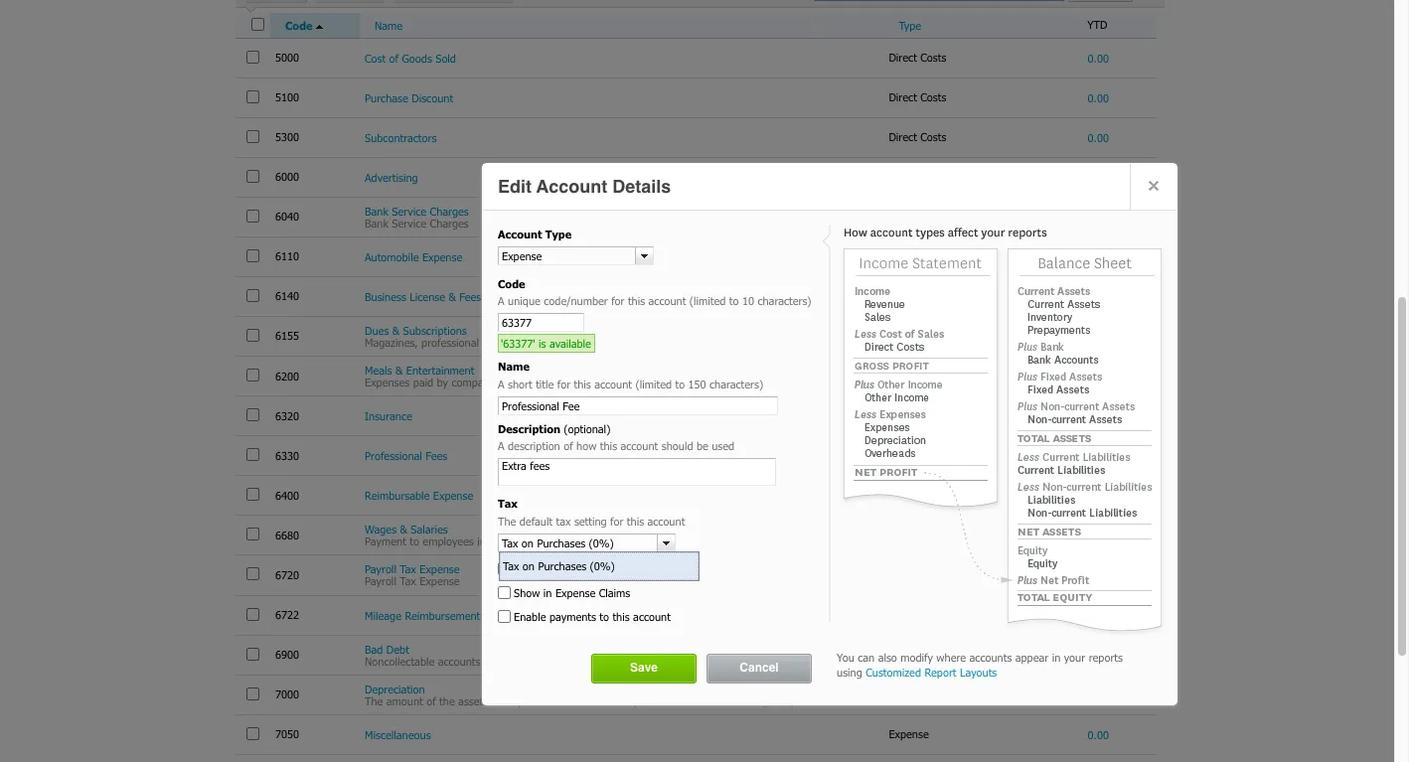 Task type: vqa. For each thing, say whether or not it's contained in the screenshot.


Task type: locate. For each thing, give the bounding box(es) containing it.
for right title
[[557, 378, 570, 390]]

0 vertical spatial show
[[514, 562, 540, 575]]

show in expense claims
[[514, 586, 630, 599]]

1 0.00 link from the top
[[1088, 51, 1109, 64]]

2 direct from the top
[[889, 90, 917, 103]]

None text field
[[814, 0, 1065, 1], [499, 247, 635, 264], [498, 396, 778, 415], [498, 458, 776, 486], [814, 0, 1065, 1], [499, 247, 635, 264], [498, 396, 778, 415], [498, 458, 776, 486]]

2 a from the top
[[498, 378, 504, 390]]

(limited inside code a unique code/number for this account (limited to 10 characters)
[[689, 294, 726, 307]]

0 horizontal spatial of
[[389, 51, 399, 64]]

0.00 link for 6680
[[1088, 529, 1109, 542]]

service up automobile expense link in the top of the page
[[392, 216, 426, 229]]

the inside depreciation the amount of the asset's cost (based on the useful life) that was consumed during the period
[[365, 694, 383, 707]]

None checkbox
[[246, 289, 259, 302], [246, 409, 259, 421], [246, 647, 259, 660], [246, 687, 259, 700], [246, 289, 259, 302], [246, 409, 259, 421], [246, 647, 259, 660], [246, 687, 259, 700]]

account inside name a short title for this account (limited to 150 characters)
[[594, 378, 632, 390]]

0.00 for 6320
[[1088, 410, 1109, 422]]

payroll tax expense payroll tax expense
[[365, 563, 460, 588]]

0 horizontal spatial type
[[545, 228, 572, 240]]

reimbursable
[[365, 489, 430, 502]]

0 vertical spatial characters)
[[758, 294, 811, 307]]

customized
[[866, 666, 921, 679]]

None checkbox
[[251, 17, 264, 30], [246, 50, 259, 63], [246, 90, 259, 103], [246, 130, 259, 143], [246, 169, 259, 182], [246, 209, 259, 222], [246, 249, 259, 262], [246, 329, 259, 342], [246, 369, 259, 382], [246, 448, 259, 461], [246, 488, 259, 501], [246, 528, 259, 541], [246, 568, 259, 581], [246, 608, 259, 621], [246, 727, 259, 740], [251, 17, 264, 30], [246, 50, 259, 63], [246, 90, 259, 103], [246, 130, 259, 143], [246, 169, 259, 182], [246, 209, 259, 222], [246, 249, 259, 262], [246, 329, 259, 342], [246, 369, 259, 382], [246, 448, 259, 461], [246, 488, 259, 501], [246, 528, 259, 541], [246, 568, 259, 581], [246, 608, 259, 621], [246, 727, 259, 740]]

to left "150"
[[675, 378, 685, 390]]

15 0.00 link from the top
[[1088, 728, 1109, 741]]

characters) inside name a short title for this account (limited to 150 characters)
[[709, 378, 763, 390]]

1 horizontal spatial code
[[498, 277, 525, 290]]

14 0.00 link from the top
[[1088, 648, 1109, 661]]

12 0.00 link from the top
[[1088, 569, 1109, 582]]

a left unique on the left top of the page
[[498, 294, 504, 307]]

0 vertical spatial costs
[[920, 51, 946, 64]]

account right edit
[[536, 176, 607, 197]]

2 vertical spatial of
[[426, 694, 436, 707]]

this left are
[[574, 378, 591, 390]]

1 vertical spatial in
[[543, 586, 552, 599]]

& right dues
[[392, 324, 400, 337]]

a inside code a unique code/number for this account (limited to 10 characters)
[[498, 294, 504, 307]]

dues & subscriptions magazines, professional bodies etc
[[365, 324, 531, 349]]

5 0.00 from the top
[[1088, 250, 1109, 263]]

2 0.00 from the top
[[1088, 91, 1109, 104]]

7 0.00 link from the top
[[1088, 370, 1109, 383]]

0.00 for 6720
[[1088, 569, 1109, 582]]

2 vertical spatial in
[[1052, 650, 1061, 663]]

characters) right 10 at the top
[[758, 294, 811, 307]]

0 vertical spatial code
[[285, 18, 313, 31]]

purchase
[[365, 91, 408, 104]]

edit account details
[[498, 176, 671, 197]]

0 horizontal spatial in
[[477, 535, 486, 548]]

for inside code a unique code/number for this account (limited to 10 characters)
[[611, 294, 625, 307]]

11 0.00 from the top
[[1088, 489, 1109, 502]]

in
[[477, 535, 486, 548], [543, 586, 552, 599], [1052, 650, 1061, 663]]

code up 5000
[[285, 18, 313, 31]]

12 0.00 from the top
[[1088, 529, 1109, 542]]

6 0.00 from the top
[[1088, 290, 1109, 303]]

0 vertical spatial the
[[498, 515, 516, 528]]

0.00 for 5100
[[1088, 91, 1109, 104]]

mileage
[[365, 609, 401, 622]]

charges up automobile expense
[[430, 204, 469, 217]]

& for salaries
[[400, 523, 407, 536]]

1 horizontal spatial name
[[498, 360, 530, 373]]

6320
[[275, 409, 303, 422]]

1 vertical spatial direct
[[889, 90, 917, 103]]

'63377' is available
[[501, 337, 591, 350]]

for left their
[[538, 535, 552, 548]]

charges
[[430, 204, 469, 217], [430, 216, 469, 229]]

0 vertical spatial direct
[[889, 51, 917, 64]]

1 vertical spatial characters)
[[709, 378, 763, 390]]

3 0.00 link from the top
[[1088, 131, 1109, 144]]

code a unique code/number for this account (limited to 10 characters)
[[498, 277, 811, 307]]

& inside wages & salaries payment to employees in exchange for their resources
[[400, 523, 407, 536]]

the
[[515, 376, 531, 389], [439, 694, 455, 707], [568, 694, 584, 707], [772, 694, 788, 707]]

8 0.00 link from the top
[[1088, 410, 1109, 422]]

0 vertical spatial a
[[498, 294, 504, 307]]

cancel button
[[707, 655, 811, 683]]

5 0.00 link from the top
[[1088, 290, 1109, 303]]

0 vertical spatial direct costs
[[889, 51, 950, 64]]

0 horizontal spatial fees
[[426, 449, 447, 462]]

goods
[[402, 51, 432, 64]]

characters) inside code a unique code/number for this account (limited to 10 characters)
[[758, 294, 811, 307]]

ytd
[[1087, 18, 1107, 31]]

payroll up mileage
[[365, 575, 396, 588]]

4 0.00 link from the top
[[1088, 250, 1109, 263]]

business license & fees link
[[365, 290, 481, 303]]

6 0.00 link from the top
[[1088, 330, 1109, 343]]

setting
[[574, 515, 607, 528]]

the left 'useful'
[[568, 694, 584, 707]]

None text field
[[498, 313, 584, 332], [499, 534, 657, 551], [498, 313, 584, 332], [499, 534, 657, 551]]

costs for discount
[[920, 90, 946, 103]]

1 charges from the top
[[430, 204, 469, 217]]

tax right income at the right
[[746, 376, 761, 389]]

this right setting in the left of the page
[[627, 515, 644, 528]]

9 0.00 link from the top
[[1088, 449, 1109, 462]]

& inside dues & subscriptions magazines, professional bodies etc
[[392, 324, 400, 337]]

0 horizontal spatial the
[[365, 694, 383, 707]]

1 vertical spatial code
[[498, 277, 525, 290]]

name up short
[[498, 360, 530, 373]]

direct
[[889, 51, 917, 64], [889, 90, 917, 103], [889, 130, 917, 143]]

2 service from the top
[[392, 216, 426, 229]]

tax up wages & salaries payment to employees in exchange for their resources
[[498, 497, 518, 510]]

11 0.00 link from the top
[[1088, 529, 1109, 542]]

6400
[[275, 489, 303, 501]]

this inside code a unique code/number for this account (limited to 10 characters)
[[628, 294, 645, 307]]

2 costs from the top
[[920, 90, 946, 103]]

wages & salaries link
[[365, 523, 448, 536]]

for up resources
[[610, 515, 623, 528]]

direct for of
[[889, 51, 917, 64]]

to inside code a unique code/number for this account (limited to 10 characters)
[[729, 294, 739, 307]]

1 direct from the top
[[889, 51, 917, 64]]

0.00 link for 6140
[[1088, 290, 1109, 303]]

code
[[285, 18, 313, 31], [498, 277, 525, 290]]

entertainment
[[406, 364, 474, 377]]

tax up mileage reimbursement link
[[400, 575, 416, 588]]

0 vertical spatial fees
[[459, 290, 481, 303]]

1 horizontal spatial in
[[543, 586, 552, 599]]

1 costs from the top
[[920, 51, 946, 64]]

description
[[508, 439, 560, 452]]

tax inside tax the default tax setting for this account
[[556, 515, 571, 528]]

a for a unique code/number for this account (limited to 10 characters)
[[498, 294, 504, 307]]

reimbursement
[[405, 609, 480, 622]]

2 show from the top
[[514, 586, 540, 599]]

0.00 for 6155
[[1088, 330, 1109, 343]]

& right meals at left
[[395, 364, 403, 377]]

meals & entertainment link
[[365, 364, 474, 377]]

subcontractors
[[365, 131, 437, 144]]

account
[[536, 176, 607, 197], [498, 228, 542, 240]]

0.00 for 5000
[[1088, 51, 1109, 64]]

0 vertical spatial (limited
[[689, 294, 726, 307]]

Enable payments to this account checkbox
[[498, 610, 511, 623]]

10 0.00 link from the top
[[1088, 489, 1109, 502]]

details
[[612, 176, 671, 197]]

code inside code a unique code/number for this account (limited to 10 characters)
[[498, 277, 525, 290]]

7 0.00 from the top
[[1088, 330, 1109, 343]]

where
[[936, 650, 966, 663]]

15 0.00 from the top
[[1088, 648, 1109, 661]]

in left exchange
[[477, 535, 486, 548]]

account inside "description (optional) a description of how this account should be used"
[[621, 439, 658, 452]]

& inside meals & entertainment expenses paid by company for the business but are not deductable for income tax purposes.
[[395, 364, 403, 377]]

account left "should"
[[621, 439, 658, 452]]

& for entertainment
[[395, 364, 403, 377]]

expense
[[889, 210, 932, 223], [889, 250, 932, 263], [422, 250, 462, 263], [889, 289, 932, 302], [889, 329, 932, 342], [889, 369, 932, 382], [889, 409, 932, 422], [889, 449, 932, 462], [889, 489, 932, 501], [433, 489, 473, 502], [420, 563, 460, 576], [420, 575, 460, 588], [555, 586, 595, 599], [889, 648, 932, 661], [889, 728, 932, 741]]

payroll down payment
[[365, 563, 396, 576]]

1 vertical spatial the
[[365, 694, 383, 707]]

3 0.00 from the top
[[1088, 131, 1109, 144]]

tax down payment
[[400, 563, 416, 576]]

on down their
[[543, 562, 555, 575]]

been
[[593, 654, 617, 667]]

14 0.00 from the top
[[1088, 609, 1109, 622]]

to up 'payroll tax expense' link on the left bottom of page
[[410, 535, 419, 548]]

for inside tax the default tax setting for this account
[[610, 515, 623, 528]]

characters) for a short title for this account (limited to 150 characters)
[[709, 378, 763, 390]]

0 horizontal spatial (limited
[[635, 378, 672, 390]]

2 horizontal spatial in
[[1052, 650, 1061, 663]]

1 vertical spatial fees
[[426, 449, 447, 462]]

0.00 link for 5300
[[1088, 131, 1109, 144]]

1 horizontal spatial fees
[[459, 290, 481, 303]]

2 0.00 link from the top
[[1088, 91, 1109, 104]]

this right code/number
[[628, 294, 645, 307]]

on right show on dashboard watchlist option
[[523, 559, 535, 572]]

0.00 link for 5100
[[1088, 91, 1109, 104]]

1 horizontal spatial accounts
[[969, 650, 1012, 663]]

10 0.00 from the top
[[1088, 449, 1109, 462]]

depreciation
[[365, 682, 425, 695]]

account right but
[[594, 378, 632, 390]]

13 0.00 from the top
[[1088, 569, 1109, 582]]

1 horizontal spatial type
[[899, 18, 921, 31]]

accounts
[[969, 650, 1012, 663], [438, 654, 480, 667]]

0 horizontal spatial tax
[[556, 515, 571, 528]]

1 vertical spatial direct costs
[[889, 90, 950, 103]]

account left 10 at the top
[[648, 294, 686, 307]]

account down edit
[[498, 228, 542, 240]]

in down tax on purchases (0%)
[[543, 586, 552, 599]]

show right "show in expense claims" checkbox
[[514, 586, 540, 599]]

bank up "automobile"
[[365, 216, 388, 229]]

accounts up 'layouts'
[[969, 650, 1012, 663]]

etc
[[517, 336, 531, 349]]

name inside name a short title for this account (limited to 150 characters)
[[498, 360, 530, 373]]

6155
[[275, 329, 303, 342]]

account type
[[498, 228, 572, 240]]

(limited right not
[[635, 378, 672, 390]]

(optional)
[[564, 422, 610, 435]]

appear
[[1015, 650, 1049, 663]]

& right license
[[449, 290, 456, 303]]

payment
[[365, 535, 406, 548]]

accounts inside you can also modify where accounts appear in your reports using
[[969, 650, 1012, 663]]

0 horizontal spatial code
[[285, 18, 313, 31]]

(limited
[[689, 294, 726, 307], [635, 378, 672, 390]]

noncollectable
[[365, 654, 434, 667]]

purchases
[[538, 559, 586, 572]]

1 vertical spatial a
[[498, 378, 504, 390]]

for right code/number
[[611, 294, 625, 307]]

1 vertical spatial costs
[[920, 90, 946, 103]]

0.00 link for 6330
[[1088, 449, 1109, 462]]

0.00 link
[[1088, 51, 1109, 64], [1088, 91, 1109, 104], [1088, 131, 1109, 144], [1088, 250, 1109, 263], [1088, 290, 1109, 303], [1088, 330, 1109, 343], [1088, 370, 1109, 383], [1088, 410, 1109, 422], [1088, 449, 1109, 462], [1088, 489, 1109, 502], [1088, 529, 1109, 542], [1088, 569, 1109, 582], [1088, 609, 1109, 622], [1088, 648, 1109, 661], [1088, 728, 1109, 741]]

3 direct costs from the top
[[889, 130, 950, 143]]

1 horizontal spatial tax
[[746, 376, 761, 389]]

description (optional) a description of how this account should be used
[[498, 422, 734, 452]]

save
[[630, 661, 658, 675]]

written
[[620, 654, 654, 667]]

this right how
[[600, 439, 617, 452]]

1 vertical spatial tax
[[556, 515, 571, 528]]

& right wages
[[400, 523, 407, 536]]

0.00 link for 6110
[[1088, 250, 1109, 263]]

4 0.00 from the top
[[1088, 210, 1109, 223]]

2 vertical spatial direct costs
[[889, 130, 950, 143]]

name up cost
[[375, 18, 403, 31]]

the left title
[[515, 376, 531, 389]]

consumed
[[685, 694, 735, 707]]

1 0.00 from the top
[[1088, 51, 1109, 64]]

0 vertical spatial in
[[477, 535, 486, 548]]

16 0.00 from the top
[[1088, 728, 1109, 741]]

2 horizontal spatial of
[[564, 439, 573, 452]]

service down advertising
[[392, 204, 426, 217]]

amount
[[386, 694, 423, 707]]

of right cost
[[389, 51, 399, 64]]

1 vertical spatial show
[[514, 586, 540, 599]]

Show in Expense Claims checkbox
[[498, 586, 511, 599]]

0 vertical spatial tax
[[746, 376, 761, 389]]

show for show in expense claims
[[514, 586, 540, 599]]

advertising
[[365, 170, 418, 183]]

show right show on dashboard watchlist option
[[514, 562, 540, 575]]

account up watchlist
[[647, 515, 685, 528]]

1 horizontal spatial the
[[498, 515, 516, 528]]

fees right professional
[[426, 449, 447, 462]]

8 0.00 from the top
[[1088, 370, 1109, 383]]

(limited left 10 at the top
[[689, 294, 726, 307]]

code up unique on the left top of the page
[[498, 277, 525, 290]]

on inside depreciation the amount of the asset's cost (based on the useful life) that was consumed during the period
[[553, 694, 565, 707]]

5000
[[275, 51, 303, 64]]

&
[[449, 290, 456, 303], [392, 324, 400, 337], [395, 364, 403, 377], [400, 523, 407, 536]]

on for tax
[[523, 559, 535, 572]]

account inside tax the default tax setting for this account
[[647, 515, 685, 528]]

bank down advertising link
[[365, 204, 388, 217]]

type link
[[899, 18, 921, 31]]

using
[[837, 666, 862, 679]]

wages & salaries payment to employees in exchange for their resources
[[365, 523, 627, 548]]

bad debt link
[[365, 642, 409, 655]]

to left 10 at the top
[[729, 294, 739, 307]]

2 vertical spatial costs
[[920, 130, 946, 143]]

1 vertical spatial name
[[498, 360, 530, 373]]

show for show on dashboard watchlist
[[514, 562, 540, 575]]

a inside name a short title for this account (limited to 150 characters)
[[498, 378, 504, 390]]

on for show
[[543, 562, 555, 575]]

purposes.
[[765, 376, 811, 389]]

0 horizontal spatial accounts
[[438, 654, 480, 667]]

direct costs for of
[[889, 51, 950, 64]]

professional
[[421, 336, 479, 349]]

on
[[523, 559, 535, 572], [543, 562, 555, 575], [553, 694, 565, 707]]

9 0.00 from the top
[[1088, 410, 1109, 422]]

0 vertical spatial of
[[389, 51, 399, 64]]

title
[[536, 378, 554, 390]]

1 vertical spatial (limited
[[635, 378, 672, 390]]

direct costs for discount
[[889, 90, 950, 103]]

meals
[[365, 364, 392, 377]]

2 vertical spatial a
[[498, 439, 504, 452]]

0.00 for 6680
[[1088, 529, 1109, 542]]

code for code
[[285, 18, 313, 31]]

fees right license
[[459, 290, 481, 303]]

0 horizontal spatial name
[[375, 18, 403, 31]]

depreciation the amount of the asset's cost (based on the useful life) that was consumed during the period
[[365, 682, 821, 707]]

1 horizontal spatial (limited
[[689, 294, 726, 307]]

2 direct costs from the top
[[889, 90, 950, 103]]

(limited inside name a short title for this account (limited to 150 characters)
[[635, 378, 672, 390]]

1 vertical spatial of
[[564, 439, 573, 452]]

1 vertical spatial account
[[498, 228, 542, 240]]

the up exchange
[[498, 515, 516, 528]]

the inside tax the default tax setting for this account
[[498, 515, 516, 528]]

for right company
[[498, 376, 512, 389]]

a left description
[[498, 439, 504, 452]]

customized report layouts link
[[866, 666, 997, 679]]

3 a from the top
[[498, 439, 504, 452]]

show
[[514, 562, 540, 575], [514, 586, 540, 599]]

1 a from the top
[[498, 294, 504, 307]]

save button
[[592, 655, 696, 683]]

characters) right "150"
[[709, 378, 763, 390]]

bank service charges link
[[365, 204, 469, 217]]

for
[[611, 294, 625, 307], [498, 376, 512, 389], [692, 376, 705, 389], [557, 378, 570, 390], [610, 515, 623, 528], [538, 535, 552, 548]]

costs
[[920, 51, 946, 64], [920, 90, 946, 103], [920, 130, 946, 143]]

1 direct costs from the top
[[889, 51, 950, 64]]

miscellaneous
[[365, 728, 431, 741]]

charges up automobile expense link in the top of the page
[[430, 216, 469, 229]]

2 vertical spatial direct
[[889, 130, 917, 143]]

name for name a short title for this account (limited to 150 characters)
[[498, 360, 530, 373]]

on right (based
[[553, 694, 565, 707]]

1 show from the top
[[514, 562, 540, 575]]

the left amount
[[365, 694, 383, 707]]

0 vertical spatial name
[[375, 18, 403, 31]]

0.00 link for 6900
[[1088, 648, 1109, 661]]

a left short
[[498, 378, 504, 390]]

0.00 for 6200
[[1088, 370, 1109, 383]]

1 horizontal spatial of
[[426, 694, 436, 707]]

of left how
[[564, 439, 573, 452]]

paid
[[413, 376, 433, 389]]

tax up their
[[556, 515, 571, 528]]

in left your at the bottom of page
[[1052, 650, 1061, 663]]

in inside you can also modify where accounts appear in your reports using
[[1052, 650, 1061, 663]]

of right amount
[[426, 694, 436, 707]]

13 0.00 link from the top
[[1088, 609, 1109, 622]]

mileage reimbursement link
[[365, 609, 480, 622]]

accounts up 'asset's'
[[438, 654, 480, 667]]



Task type: describe. For each thing, give the bounding box(es) containing it.
claims
[[599, 586, 630, 599]]

description
[[498, 422, 560, 435]]

cancel
[[740, 661, 779, 675]]

of inside "description (optional) a description of how this account should be used"
[[564, 439, 573, 452]]

1 service from the top
[[392, 204, 426, 217]]

for inside name a short title for this account (limited to 150 characters)
[[557, 378, 570, 390]]

6330
[[275, 449, 303, 462]]

0.00 link for 5000
[[1088, 51, 1109, 64]]

this inside "description (optional) a description of how this account should be used"
[[600, 439, 617, 452]]

name link
[[375, 18, 403, 31]]

professional fees
[[365, 449, 447, 462]]

payments
[[549, 610, 596, 623]]

0.00 link for 6200
[[1088, 370, 1109, 383]]

0.00 link for 6720
[[1088, 569, 1109, 582]]

0.00 link for 6320
[[1088, 410, 1109, 422]]

unique
[[508, 294, 540, 307]]

6110
[[275, 250, 303, 263]]

code for code a unique code/number for this account (limited to 10 characters)
[[498, 277, 525, 290]]

0.00 for 6140
[[1088, 290, 1109, 303]]

the for the default tax setting for this account
[[498, 515, 516, 528]]

name for name
[[375, 18, 403, 31]]

in inside wages & salaries payment to employees in exchange for their resources
[[477, 535, 486, 548]]

tax on purchases (0%)
[[503, 559, 615, 572]]

the left 'asset's'
[[439, 694, 455, 707]]

account inside code a unique code/number for this account (limited to 10 characters)
[[648, 294, 686, 307]]

not
[[617, 376, 632, 389]]

subscriptions
[[403, 324, 467, 337]]

life)
[[619, 694, 637, 707]]

automobile expense link
[[365, 250, 462, 263]]

license
[[410, 290, 445, 303]]

for left income at the right
[[692, 376, 705, 389]]

6200
[[275, 369, 303, 382]]

accounts inside bad debt noncollectable accounts receivable which have been written off.
[[438, 654, 480, 667]]

have
[[567, 654, 590, 667]]

dues & subscriptions link
[[365, 324, 467, 337]]

1 payroll from the top
[[365, 563, 396, 576]]

0 vertical spatial type
[[899, 18, 921, 31]]

meals & entertainment expenses paid by company for the business but are not deductable for income tax purposes.
[[365, 364, 811, 389]]

code/number
[[544, 294, 608, 307]]

exchange
[[489, 535, 535, 548]]

cost
[[494, 694, 513, 707]]

period
[[791, 694, 821, 707]]

0.00 link for 6400
[[1088, 489, 1109, 502]]

(limited for 150
[[635, 378, 672, 390]]

discount
[[412, 91, 453, 104]]

magazines,
[[365, 336, 418, 349]]

0.00 for 6722
[[1088, 609, 1109, 622]]

0 vertical spatial account
[[536, 176, 607, 197]]

dues
[[365, 324, 389, 337]]

(limited for 10
[[689, 294, 726, 307]]

0.00 link for 6155
[[1088, 330, 1109, 343]]

to down 'claims'
[[600, 610, 609, 623]]

(0%)
[[590, 559, 615, 572]]

bank service charges bank service charges
[[365, 204, 469, 229]]

2 bank from the top
[[365, 216, 388, 229]]

a inside "description (optional) a description of how this account should be used"
[[498, 439, 504, 452]]

your
[[1064, 650, 1085, 663]]

a for a short title for this account (limited to 150 characters)
[[498, 378, 504, 390]]

is
[[539, 337, 546, 350]]

0.00 link for 7050
[[1088, 728, 1109, 741]]

0.00 for 6400
[[1088, 489, 1109, 502]]

reimbursable expense
[[365, 489, 473, 502]]

was
[[663, 694, 682, 707]]

mileage reimbursement
[[365, 609, 480, 622]]

depreciation link
[[365, 682, 425, 695]]

receivable
[[484, 654, 532, 667]]

deductable
[[636, 376, 688, 389]]

report
[[925, 666, 956, 679]]

0.00 for 6110
[[1088, 250, 1109, 263]]

7050
[[275, 728, 303, 741]]

the left period
[[772, 694, 788, 707]]

which
[[535, 654, 563, 667]]

cost of goods sold link
[[365, 51, 456, 64]]

company
[[452, 376, 495, 389]]

their
[[555, 535, 577, 548]]

modify
[[900, 650, 933, 663]]

default
[[519, 515, 553, 528]]

reports
[[1089, 650, 1123, 663]]

insurance
[[365, 410, 412, 422]]

account up off.
[[633, 610, 671, 623]]

6720
[[275, 568, 303, 581]]

6000
[[275, 170, 303, 183]]

the for the amount of the asset's cost (based on the useful life) that was consumed during the period
[[365, 694, 383, 707]]

enable
[[514, 610, 546, 623]]

payroll tax expense link
[[365, 563, 460, 576]]

to inside name a short title for this account (limited to 150 characters)
[[675, 378, 685, 390]]

short
[[508, 378, 532, 390]]

2 payroll from the top
[[365, 575, 396, 588]]

this inside name a short title for this account (limited to 150 characters)
[[574, 378, 591, 390]]

resources
[[580, 535, 627, 548]]

tax inside meals & entertainment expenses paid by company for the business but are not deductable for income tax purposes.
[[746, 376, 761, 389]]

0.00 link for 6722
[[1088, 609, 1109, 622]]

1 vertical spatial type
[[545, 228, 572, 240]]

tax inside tax the default tax setting for this account
[[498, 497, 518, 510]]

this down 'claims'
[[613, 610, 630, 623]]

professional fees link
[[365, 449, 447, 462]]

subcontractors link
[[365, 131, 437, 144]]

useful
[[587, 694, 616, 707]]

characters) for a unique code/number for this account (limited to 10 characters)
[[758, 294, 811, 307]]

asset's
[[458, 694, 490, 707]]

0.00 for 6330
[[1088, 449, 1109, 462]]

0.00 for 7050
[[1088, 728, 1109, 741]]

the inside meals & entertainment expenses paid by company for the business but are not deductable for income tax purposes.
[[515, 376, 531, 389]]

image of account type hierarchy image
[[822, 226, 1168, 635]]

Show on Dashboard Watchlist checkbox
[[498, 562, 511, 575]]

enable payments to this account
[[514, 610, 671, 623]]

business
[[534, 376, 575, 389]]

0.00 for 5300
[[1088, 131, 1109, 144]]

employees
[[423, 535, 474, 548]]

be
[[696, 439, 708, 452]]

expenses
[[365, 376, 410, 389]]

you can also modify where accounts appear in your reports using
[[837, 650, 1123, 679]]

but
[[579, 376, 594, 389]]

dashboard
[[559, 562, 611, 575]]

watchlist
[[614, 562, 658, 575]]

business
[[365, 290, 406, 303]]

miscellaneous link
[[365, 728, 431, 741]]

bad
[[365, 642, 383, 655]]

name a short title for this account (limited to 150 characters)
[[498, 360, 763, 390]]

should
[[661, 439, 693, 452]]

sold
[[435, 51, 456, 64]]

for inside wages & salaries payment to employees in exchange for their resources
[[538, 535, 552, 548]]

tax down exchange
[[503, 559, 519, 572]]

0.00 for 6900
[[1088, 648, 1109, 661]]

cost of goods sold
[[365, 51, 456, 64]]

7000
[[275, 688, 303, 701]]

of inside depreciation the amount of the asset's cost (based on the useful life) that was consumed during the period
[[426, 694, 436, 707]]

direct for discount
[[889, 90, 917, 103]]

150
[[688, 378, 706, 390]]

customized report layouts
[[866, 666, 997, 679]]

purchase discount link
[[365, 91, 453, 104]]

wages
[[365, 523, 397, 536]]

3 costs from the top
[[920, 130, 946, 143]]

2 charges from the top
[[430, 216, 469, 229]]

& for subscriptions
[[392, 324, 400, 337]]

3 direct from the top
[[889, 130, 917, 143]]

costs for of
[[920, 51, 946, 64]]

to inside wages & salaries payment to employees in exchange for their resources
[[410, 535, 419, 548]]

automobile expense
[[365, 250, 462, 263]]

business license & fees
[[365, 290, 481, 303]]

show on dashboard watchlist
[[514, 562, 658, 575]]

can
[[858, 650, 875, 663]]

1 bank from the top
[[365, 204, 388, 217]]

this inside tax the default tax setting for this account
[[627, 515, 644, 528]]



